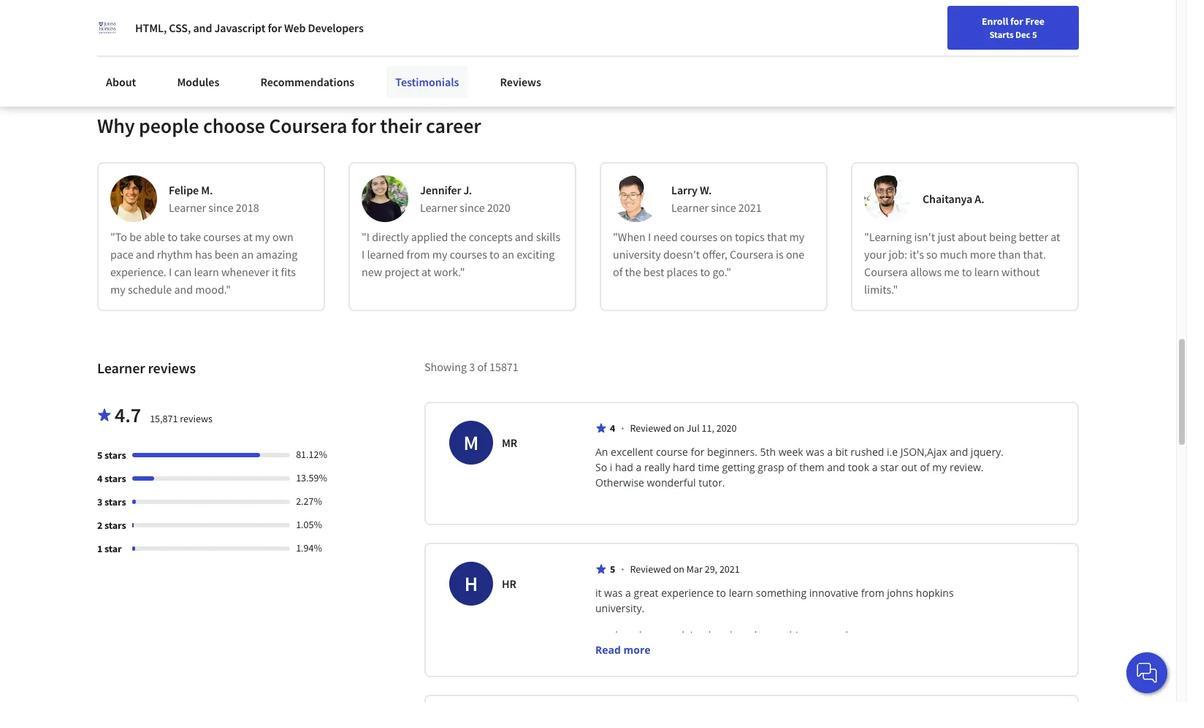 Task type: vqa. For each thing, say whether or not it's contained in the screenshot.
Collection ELEMENT
yes



Task type: locate. For each thing, give the bounding box(es) containing it.
5 up university.
[[610, 563, 615, 576]]

been
[[215, 247, 239, 262]]

from down applied
[[407, 247, 430, 262]]

1 vertical spatial 4
[[97, 472, 102, 485]]

stars down 4 stars
[[104, 496, 126, 509]]

to inside "when i need courses on topics that my university doesn't offer, coursera is one of the best places to go."
[[700, 265, 710, 279]]

felipe m. learner since 2018
[[169, 183, 259, 215]]

coursera inside "when i need courses on topics that my university doesn't offer, coursera is one of the best places to go."
[[730, 247, 774, 262]]

read
[[595, 643, 621, 657]]

at inside "learning isn't just about being better at your job: it's so much more than that. coursera allows me to learn without limits."
[[1051, 230, 1060, 244]]

experience
[[661, 586, 714, 600]]

learn inside "learning isn't just about being better at your job: it's so much more than that. coursera allows me to learn without limits."
[[974, 265, 999, 279]]

reviews for 15,871 reviews
[[180, 412, 213, 425]]

properly
[[813, 629, 853, 642]]

more down the about
[[970, 247, 996, 262]]

1 horizontal spatial johns
[[887, 586, 913, 600]]

1 horizontal spatial courses
[[450, 247, 487, 262]]

my inside an excellent course for beginners. 5th week was a bit rushed i.e json,ajax and jquery. so i had a really hard time getting grasp of them and took a star out of my review. otherwise wonderful tutor.
[[932, 461, 947, 474]]

1 vertical spatial 2020
[[716, 422, 737, 435]]

1 horizontal spatial thankyou
[[688, 659, 732, 673]]

0 horizontal spatial learn
[[194, 265, 219, 279]]

javascript
[[214, 20, 265, 35]]

1 vertical spatial was
[[604, 586, 623, 600]]

and up the exciting
[[515, 230, 534, 244]]

chat with us image
[[1135, 661, 1159, 685]]

on for m
[[673, 422, 685, 435]]

1 vertical spatial reviewed
[[630, 563, 671, 576]]

out
[[901, 461, 917, 474]]

it left fits
[[272, 265, 279, 279]]

learn left something
[[729, 586, 753, 600]]

2 horizontal spatial 5
[[1032, 28, 1037, 40]]

learner inside felipe m. learner since 2018
[[169, 200, 206, 215]]

learn for has
[[194, 265, 219, 279]]

learner down felipe
[[169, 200, 206, 215]]

learner inside jennifer j. learner since 2020
[[420, 200, 457, 215]]

need
[[653, 230, 678, 244]]

without
[[1002, 265, 1040, 279]]

json,ajax
[[901, 445, 947, 459]]

learner for felipe
[[169, 200, 206, 215]]

from right innovative
[[861, 586, 885, 600]]

4 up the excellent
[[610, 422, 615, 435]]

1 horizontal spatial since
[[460, 200, 485, 215]]

learner down larry
[[671, 200, 709, 215]]

to left go." on the top
[[700, 265, 710, 279]]

5 right the dec
[[1032, 28, 1037, 40]]

2 vertical spatial coursera
[[864, 265, 908, 279]]

3 right 'showing'
[[469, 360, 475, 374]]

0 vertical spatial 4
[[610, 422, 615, 435]]

coursera up limits."
[[864, 265, 908, 279]]

since inside larry w. learner since 2021
[[711, 200, 736, 215]]

4 up the 3 stars
[[97, 472, 102, 485]]

to inside "learning isn't just about being better at your job: it's so much more than that. coursera allows me to learn without limits."
[[962, 265, 972, 279]]

0 horizontal spatial from
[[407, 247, 430, 262]]

from inside "i directly applied the concepts and skills i learned from my courses to an exciting new project at work."
[[407, 247, 430, 262]]

showing
[[424, 360, 467, 374]]

1 horizontal spatial the
[[625, 265, 641, 279]]

3 stars from the top
[[104, 496, 126, 509]]

0 horizontal spatial 2020
[[487, 200, 510, 215]]

show notifications image
[[979, 18, 997, 36]]

0 horizontal spatial i
[[169, 265, 172, 279]]

1 horizontal spatial i
[[362, 247, 365, 262]]

reviewed for m
[[630, 422, 671, 435]]

i inside "i directly applied the concepts and skills i learned from my courses to an exciting new project at work."
[[362, 247, 365, 262]]

better
[[1019, 230, 1048, 244]]

concepts
[[469, 230, 513, 244]]

from for learned
[[407, 247, 430, 262]]

chaitanya a.
[[923, 192, 984, 206]]

applied
[[411, 230, 448, 244]]

2 vertical spatial on
[[673, 563, 685, 576]]

of left 15871
[[477, 360, 487, 374]]

since for m.
[[208, 200, 234, 215]]

offer,
[[702, 247, 728, 262]]

more right the 6
[[143, 23, 166, 36]]

0 vertical spatial reviewed
[[630, 422, 671, 435]]

1 horizontal spatial from
[[861, 586, 885, 600]]

that
[[767, 230, 787, 244]]

to right the me
[[962, 265, 972, 279]]

0 vertical spatial on
[[720, 230, 733, 244]]

1 horizontal spatial learn
[[729, 586, 753, 600]]

2 vertical spatial i
[[169, 265, 172, 279]]

that.
[[1023, 247, 1046, 262]]

otherwise
[[595, 476, 644, 490]]

free
[[1025, 15, 1045, 28]]

it up university.
[[595, 586, 602, 600]]

0 vertical spatial from
[[407, 247, 430, 262]]

new
[[362, 265, 382, 279]]

at for better
[[1051, 230, 1060, 244]]

1 vertical spatial reviews
[[180, 412, 213, 425]]

bit
[[836, 445, 848, 459]]

2020 inside jennifer j. learner since 2020
[[487, 200, 510, 215]]

testimonials
[[395, 75, 459, 89]]

learn down has
[[194, 265, 219, 279]]

showing 3 of 15871
[[424, 360, 519, 374]]

5 stars
[[97, 449, 126, 462]]

1 vertical spatial more
[[970, 247, 996, 262]]

at right better
[[1051, 230, 1060, 244]]

0 vertical spatial reviews
[[148, 359, 196, 377]]

university down properly
[[804, 659, 851, 673]]

and right each
[[739, 629, 757, 642]]

to inside it was a great experience to learn something innovative from johns hopkins university.
[[716, 586, 726, 600]]

2 horizontal spatial learn
[[974, 265, 999, 279]]

"i directly applied the concepts and skills i learned from my courses to an exciting new project at work."
[[362, 230, 560, 279]]

0 horizontal spatial thankyou
[[595, 659, 640, 673]]

learner inside larry w. learner since 2021
[[671, 200, 709, 215]]

2 since from the left
[[460, 200, 485, 215]]

learner down jennifer
[[420, 200, 457, 215]]

0 horizontal spatial since
[[208, 200, 234, 215]]

3 since from the left
[[711, 200, 736, 215]]

learner reviews
[[97, 359, 196, 377]]

of down json,ajax
[[920, 461, 930, 474]]

css,
[[169, 20, 191, 35]]

11,
[[702, 422, 714, 435]]

1.94%
[[296, 542, 322, 555]]

thankyou down the read more
[[595, 659, 640, 673]]

johns for from
[[887, 586, 913, 600]]

an inside "i directly applied the concepts and skills i learned from my courses to an exciting new project at work."
[[502, 247, 514, 262]]

0 vertical spatial more
[[143, 23, 166, 36]]

2021 right the 29,
[[720, 563, 740, 576]]

15,871 reviews
[[150, 412, 213, 425]]

courses inside "when i need courses on topics that my university doesn't offer, coursera is one of the best places to go."
[[680, 230, 718, 244]]

show 6 more button
[[97, 16, 178, 43]]

doesn't
[[663, 247, 700, 262]]

2 stars from the top
[[104, 472, 126, 485]]

stars right 2
[[104, 519, 126, 532]]

1 horizontal spatial 4
[[610, 422, 615, 435]]

0 horizontal spatial was
[[604, 586, 623, 600]]

since inside felipe m. learner since 2018
[[208, 200, 234, 215]]

on left jul
[[673, 422, 685, 435]]

courses up been
[[203, 230, 241, 244]]

m.
[[201, 183, 213, 198]]

1 horizontal spatial university
[[804, 659, 851, 673]]

1 reviewed from the top
[[630, 422, 671, 435]]

i left need
[[648, 230, 651, 244]]

my down experience.
[[110, 282, 125, 297]]

from
[[407, 247, 430, 262], [861, 586, 885, 600]]

larry
[[671, 183, 698, 198]]

1 since from the left
[[208, 200, 234, 215]]

project
[[385, 265, 419, 279]]

was inside an excellent course for beginners. 5th week was a bit rushed i.e json,ajax and jquery. so i had a really hard time getting grasp of them and took a star out of my review. otherwise wonderful tutor.
[[806, 445, 825, 459]]

0 horizontal spatial courses
[[203, 230, 241, 244]]

courses up work."
[[450, 247, 487, 262]]

2 an from the left
[[502, 247, 514, 262]]

stars up the 3 stars
[[104, 472, 126, 485]]

1 horizontal spatial 3
[[469, 360, 475, 374]]

to down the 29,
[[716, 586, 726, 600]]

courses up offer,
[[680, 230, 718, 244]]

1 vertical spatial hopkins
[[764, 659, 802, 673]]

2 horizontal spatial coursera
[[864, 265, 908, 279]]

read more
[[595, 643, 651, 657]]

reviews up 15,871
[[148, 359, 196, 377]]

since inside jennifer j. learner since 2020
[[460, 200, 485, 215]]

0 vertical spatial star
[[880, 461, 899, 474]]

and up 'review.'
[[950, 445, 968, 459]]

reviews
[[148, 359, 196, 377], [180, 412, 213, 425]]

0 vertical spatial hopkins
[[916, 586, 954, 600]]

my inside "when i need courses on topics that my university doesn't offer, coursera is one of the best places to go."
[[789, 230, 805, 244]]

hopkins inside teachers have explained each and everything properly thankyou coursera thankyou johns hopkins university
[[764, 659, 802, 673]]

0 vertical spatial 2020
[[487, 200, 510, 215]]

university down "when
[[613, 247, 661, 262]]

0 horizontal spatial 4
[[97, 472, 102, 485]]

learn down than
[[974, 265, 999, 279]]

johns inside it was a great experience to learn something innovative from johns hopkins university.
[[887, 586, 913, 600]]

at left work."
[[422, 265, 431, 279]]

it was a great experience to learn something innovative from johns hopkins university.
[[595, 586, 957, 615]]

coursera down topics
[[730, 247, 774, 262]]

was up them
[[806, 445, 825, 459]]

hopkins inside it was a great experience to learn something innovative from johns hopkins university.
[[916, 586, 954, 600]]

since down j.
[[460, 200, 485, 215]]

it
[[272, 265, 279, 279], [595, 586, 602, 600]]

stars
[[104, 449, 126, 462], [104, 472, 126, 485], [104, 496, 126, 509], [104, 519, 126, 532]]

2 horizontal spatial courses
[[680, 230, 718, 244]]

1.05%
[[296, 518, 322, 531]]

rushed
[[851, 445, 884, 459]]

them
[[799, 461, 825, 474]]

at
[[243, 230, 253, 244], [1051, 230, 1060, 244], [422, 265, 431, 279]]

from for innovative
[[861, 586, 885, 600]]

2021 inside larry w. learner since 2021
[[738, 200, 762, 215]]

johns for thankyou
[[735, 659, 761, 673]]

at inside "to be able to take courses at my own pace and rhythm has been an amazing experience. i can learn whenever it fits my schedule and mood."
[[243, 230, 253, 244]]

0 horizontal spatial the
[[450, 230, 467, 244]]

an up whenever
[[241, 247, 254, 262]]

recommendations
[[260, 75, 355, 89]]

my down json,ajax
[[932, 461, 947, 474]]

0 horizontal spatial at
[[243, 230, 253, 244]]

2 horizontal spatial more
[[970, 247, 996, 262]]

johns down each
[[735, 659, 761, 673]]

grasp
[[758, 461, 784, 474]]

"when
[[613, 230, 646, 244]]

0 horizontal spatial an
[[241, 247, 254, 262]]

1 horizontal spatial 2020
[[716, 422, 737, 435]]

hard
[[673, 461, 695, 474]]

tutor.
[[699, 476, 725, 490]]

a right had
[[636, 461, 642, 474]]

2 reviewed from the top
[[630, 563, 671, 576]]

university inside teachers have explained each and everything properly thankyou coursera thankyou johns hopkins university
[[804, 659, 851, 673]]

0 vertical spatial i
[[648, 230, 651, 244]]

reviewed for h
[[630, 563, 671, 576]]

1 vertical spatial 5
[[97, 449, 102, 462]]

to down concepts
[[490, 247, 500, 262]]

coursera inside "learning isn't just about being better at your job: it's so much more than that. coursera allows me to learn without limits."
[[864, 265, 908, 279]]

able
[[144, 230, 165, 244]]

reviewed up great
[[630, 563, 671, 576]]

learn inside "to be able to take courses at my own pace and rhythm has been an amazing experience. i can learn whenever it fits my schedule and mood."
[[194, 265, 219, 279]]

2 horizontal spatial since
[[711, 200, 736, 215]]

of down week
[[787, 461, 797, 474]]

2020 up concepts
[[487, 200, 510, 215]]

0 vertical spatial the
[[450, 230, 467, 244]]

hr
[[502, 577, 516, 591]]

for up the dec
[[1010, 15, 1023, 28]]

1 vertical spatial from
[[861, 586, 885, 600]]

the right applied
[[450, 230, 467, 244]]

2021 up topics
[[738, 200, 762, 215]]

star right 1
[[104, 542, 122, 555]]

people
[[139, 113, 199, 139]]

i
[[648, 230, 651, 244], [362, 247, 365, 262], [169, 265, 172, 279]]

1 vertical spatial coursera
[[730, 247, 774, 262]]

my
[[255, 230, 270, 244], [789, 230, 805, 244], [432, 247, 448, 262], [110, 282, 125, 297], [932, 461, 947, 474]]

for
[[1010, 15, 1023, 28], [268, 20, 282, 35], [351, 113, 376, 139], [691, 445, 705, 459]]

1 vertical spatial on
[[673, 422, 685, 435]]

was
[[806, 445, 825, 459], [604, 586, 623, 600]]

1 vertical spatial i
[[362, 247, 365, 262]]

since down w.
[[711, 200, 736, 215]]

1 vertical spatial university
[[804, 659, 851, 673]]

to up rhythm
[[168, 230, 178, 244]]

learner up 4.7
[[97, 359, 145, 377]]

dec
[[1015, 28, 1030, 40]]

i
[[610, 461, 612, 474]]

at inside "i directly applied the concepts and skills i learned from my courses to an exciting new project at work."
[[422, 265, 431, 279]]

1 vertical spatial the
[[625, 265, 641, 279]]

the left best
[[625, 265, 641, 279]]

0 horizontal spatial johns
[[735, 659, 761, 673]]

courses inside "i directly applied the concepts and skills i learned from my courses to an exciting new project at work."
[[450, 247, 487, 262]]

than
[[998, 247, 1021, 262]]

2.27%
[[296, 495, 322, 508]]

to inside "to be able to take courses at my own pace and rhythm has been an amazing experience. i can learn whenever it fits my schedule and mood."
[[168, 230, 178, 244]]

0 vertical spatial coursera
[[269, 113, 347, 139]]

2 vertical spatial 5
[[610, 563, 615, 576]]

an
[[241, 247, 254, 262], [502, 247, 514, 262]]

0 vertical spatial was
[[806, 445, 825, 459]]

1 vertical spatial johns
[[735, 659, 761, 673]]

2020 for reviewed on jul 11, 2020
[[716, 422, 737, 435]]

allows
[[910, 265, 942, 279]]

of left best
[[613, 265, 623, 279]]

1 an from the left
[[241, 247, 254, 262]]

reviewed
[[630, 422, 671, 435], [630, 563, 671, 576]]

1 horizontal spatial star
[[880, 461, 899, 474]]

None search field
[[208, 9, 559, 38]]

my up one
[[789, 230, 805, 244]]

1 horizontal spatial coursera
[[730, 247, 774, 262]]

collection element
[[88, 0, 1088, 66]]

and right css,
[[193, 20, 212, 35]]

since down m.
[[208, 200, 234, 215]]

0 vertical spatial university
[[613, 247, 661, 262]]

3
[[469, 360, 475, 374], [97, 496, 102, 509]]

be
[[129, 230, 142, 244]]

a up university.
[[625, 586, 631, 600]]

0 vertical spatial 5
[[1032, 28, 1037, 40]]

johns right innovative
[[887, 586, 913, 600]]

johns inside teachers have explained each and everything properly thankyou coursera thankyou johns hopkins university
[[735, 659, 761, 673]]

1 horizontal spatial at
[[422, 265, 431, 279]]

1 horizontal spatial an
[[502, 247, 514, 262]]

jennifer
[[420, 183, 461, 198]]

was up university.
[[604, 586, 623, 600]]

0 horizontal spatial hopkins
[[764, 659, 802, 673]]

thankyou
[[595, 659, 640, 673], [688, 659, 732, 673]]

0 vertical spatial johns
[[887, 586, 913, 600]]

1 vertical spatial 2021
[[720, 563, 740, 576]]

stars for 2 stars
[[104, 519, 126, 532]]

and down can
[[174, 282, 193, 297]]

star down i.e
[[880, 461, 899, 474]]

2020 right 11,
[[716, 422, 737, 435]]

for up time
[[691, 445, 705, 459]]

learned
[[367, 247, 404, 262]]

on up offer,
[[720, 230, 733, 244]]

1 vertical spatial it
[[595, 586, 602, 600]]

the inside "when i need courses on topics that my university doesn't offer, coursera is one of the best places to go."
[[625, 265, 641, 279]]

at down 2018
[[243, 230, 253, 244]]

hopkins for from
[[916, 586, 954, 600]]

0 vertical spatial it
[[272, 265, 279, 279]]

0 horizontal spatial 3
[[97, 496, 102, 509]]

a left the bit
[[827, 445, 833, 459]]

learner for larry
[[671, 200, 709, 215]]

i down "i
[[362, 247, 365, 262]]

2 horizontal spatial at
[[1051, 230, 1060, 244]]

thankyou down each
[[688, 659, 732, 673]]

week
[[779, 445, 803, 459]]

0 horizontal spatial more
[[143, 23, 166, 36]]

since
[[208, 200, 234, 215], [460, 200, 485, 215], [711, 200, 736, 215]]

1 horizontal spatial was
[[806, 445, 825, 459]]

0 horizontal spatial 5
[[97, 449, 102, 462]]

from inside it was a great experience to learn something innovative from johns hopkins university.
[[861, 586, 885, 600]]

my inside "i directly applied the concepts and skills i learned from my courses to an exciting new project at work."
[[432, 247, 448, 262]]

0 horizontal spatial star
[[104, 542, 122, 555]]

2 horizontal spatial i
[[648, 230, 651, 244]]

coursera down recommendations
[[269, 113, 347, 139]]

5 for 5
[[610, 563, 615, 576]]

an down concepts
[[502, 247, 514, 262]]

1 vertical spatial star
[[104, 542, 122, 555]]

i left can
[[169, 265, 172, 279]]

1 horizontal spatial 5
[[610, 563, 615, 576]]

"learning
[[864, 230, 912, 244]]

more inside collection "element"
[[143, 23, 166, 36]]

stars up 4 stars
[[104, 449, 126, 462]]

reviews right 15,871
[[180, 412, 213, 425]]

4 stars from the top
[[104, 519, 126, 532]]

3 up 2
[[97, 496, 102, 509]]

more down have
[[624, 643, 651, 657]]

2 vertical spatial more
[[624, 643, 651, 657]]

schedule
[[128, 282, 172, 297]]

stars for 5 stars
[[104, 449, 126, 462]]

wonderful
[[647, 476, 696, 490]]

reviewed up the excellent
[[630, 422, 671, 435]]

university
[[613, 247, 661, 262], [804, 659, 851, 673]]

0 horizontal spatial university
[[613, 247, 661, 262]]

1 stars from the top
[[104, 449, 126, 462]]

teachers
[[595, 629, 636, 642]]

my up work."
[[432, 247, 448, 262]]

w.
[[700, 183, 712, 198]]

own
[[273, 230, 294, 244]]

stars for 3 stars
[[104, 496, 126, 509]]

skills
[[536, 230, 560, 244]]

1 horizontal spatial it
[[595, 586, 602, 600]]

0 vertical spatial 2021
[[738, 200, 762, 215]]

1 horizontal spatial hopkins
[[916, 586, 954, 600]]

1 horizontal spatial more
[[624, 643, 651, 657]]

me
[[944, 265, 960, 279]]

0 horizontal spatial it
[[272, 265, 279, 279]]

on left mar
[[673, 563, 685, 576]]

5 up 4 stars
[[97, 449, 102, 462]]



Task type: describe. For each thing, give the bounding box(es) containing it.
4 stars
[[97, 472, 126, 485]]

it inside it was a great experience to learn something innovative from johns hopkins university.
[[595, 586, 602, 600]]

5th
[[760, 445, 776, 459]]

and up experience.
[[136, 247, 155, 262]]

everything
[[760, 629, 810, 642]]

1 vertical spatial 3
[[97, 496, 102, 509]]

a.
[[975, 192, 984, 206]]

4 for 4
[[610, 422, 615, 435]]

an excellent course for beginners. 5th week was a bit rushed i.e json,ajax and jquery. so i had a really hard time getting grasp of them and took a star out of my review. otherwise wonderful tutor.
[[595, 445, 1006, 490]]

mar
[[687, 563, 703, 576]]

for inside an excellent course for beginners. 5th week was a bit rushed i.e json,ajax and jquery. so i had a really hard time getting grasp of them and took a star out of my review. otherwise wonderful tutor.
[[691, 445, 705, 459]]

recommendations link
[[252, 66, 363, 98]]

is
[[776, 247, 784, 262]]

i.e
[[887, 445, 898, 459]]

teachers have explained each and everything properly thankyou coursera thankyou johns hopkins university
[[595, 629, 853, 673]]

choose
[[203, 113, 265, 139]]

on inside "when i need courses on topics that my university doesn't offer, coursera is one of the best places to go."
[[720, 230, 733, 244]]

rhythm
[[157, 247, 193, 262]]

university inside "when i need courses on topics that my university doesn't offer, coursera is one of the best places to go."
[[613, 247, 661, 262]]

courses inside "to be able to take courses at my own pace and rhythm has been an amazing experience. i can learn whenever it fits my schedule and mood."
[[203, 230, 241, 244]]

15,871
[[150, 412, 178, 425]]

reviews link
[[491, 66, 550, 98]]

since for j.
[[460, 200, 485, 215]]

more inside "learning isn't just about being better at your job: it's so much more than that. coursera allows me to learn without limits."
[[970, 247, 996, 262]]

6
[[136, 23, 141, 36]]

and inside "i directly applied the concepts and skills i learned from my courses to an exciting new project at work."
[[515, 230, 534, 244]]

m
[[464, 430, 479, 456]]

i inside "when i need courses on topics that my university doesn't offer, coursera is one of the best places to go."
[[648, 230, 651, 244]]

career
[[426, 113, 481, 139]]

felipe
[[169, 183, 199, 198]]

isn't
[[914, 230, 935, 244]]

so
[[926, 247, 938, 262]]

show 6 more
[[109, 23, 166, 36]]

jquery.
[[971, 445, 1004, 459]]

on for h
[[673, 563, 685, 576]]

your
[[864, 247, 886, 262]]

for left the their
[[351, 113, 376, 139]]

work."
[[434, 265, 465, 279]]

2021 for reviewed on mar 29, 2021
[[720, 563, 740, 576]]

why
[[97, 113, 135, 139]]

johns hopkins university image
[[97, 18, 118, 38]]

1 thankyou from the left
[[595, 659, 640, 673]]

5 inside enroll for free starts dec 5
[[1032, 28, 1037, 40]]

excellent
[[611, 445, 653, 459]]

reviewed on jul 11, 2020
[[630, 422, 737, 435]]

"to
[[110, 230, 127, 244]]

web
[[284, 20, 306, 35]]

had
[[615, 461, 633, 474]]

the inside "i directly applied the concepts and skills i learned from my courses to an exciting new project at work."
[[450, 230, 467, 244]]

time
[[698, 461, 719, 474]]

explained
[[665, 629, 711, 642]]

being
[[989, 230, 1017, 244]]

coursera
[[643, 659, 685, 673]]

took
[[848, 461, 869, 474]]

j.
[[463, 183, 472, 198]]

2021 for larry w. learner since 2021
[[738, 200, 762, 215]]

13.59%
[[296, 471, 327, 485]]

1 star
[[97, 542, 122, 555]]

for left web
[[268, 20, 282, 35]]

about
[[958, 230, 987, 244]]

at for courses
[[243, 230, 253, 244]]

29,
[[705, 563, 718, 576]]

about
[[106, 75, 136, 89]]

"to be able to take courses at my own pace and rhythm has been an amazing experience. i can learn whenever it fits my schedule and mood."
[[110, 230, 298, 297]]

learn for more
[[974, 265, 999, 279]]

an inside "to be able to take courses at my own pace and rhythm has been an amazing experience. i can learn whenever it fits my schedule and mood."
[[241, 247, 254, 262]]

about link
[[97, 66, 145, 98]]

i inside "to be able to take courses at my own pace and rhythm has been an amazing experience. i can learn whenever it fits my schedule and mood."
[[169, 265, 172, 279]]

it inside "to be able to take courses at my own pace and rhythm has been an amazing experience. i can learn whenever it fits my schedule and mood."
[[272, 265, 279, 279]]

and down the bit
[[827, 461, 845, 474]]

html, css, and javascript for web developers
[[135, 20, 364, 35]]

pace
[[110, 247, 133, 262]]

getting
[[722, 461, 755, 474]]

coursera image
[[18, 12, 110, 35]]

2 thankyou from the left
[[688, 659, 732, 673]]

experience.
[[110, 265, 166, 279]]

an
[[595, 445, 608, 459]]

amazing
[[256, 247, 298, 262]]

fits
[[281, 265, 296, 279]]

much
[[940, 247, 968, 262]]

and inside teachers have explained each and everything properly thankyou coursera thankyou johns hopkins university
[[739, 629, 757, 642]]

learner for jennifer
[[420, 200, 457, 215]]

for inside enroll for free starts dec 5
[[1010, 15, 1023, 28]]

jennifer j. learner since 2020
[[420, 183, 510, 215]]

5 for 5 stars
[[97, 449, 102, 462]]

of inside "when i need courses on topics that my university doesn't offer, coursera is one of the best places to go."
[[613, 265, 623, 279]]

0 horizontal spatial coursera
[[269, 113, 347, 139]]

was inside it was a great experience to learn something innovative from johns hopkins university.
[[604, 586, 623, 600]]

1
[[97, 542, 102, 555]]

reviews for learner reviews
[[148, 359, 196, 377]]

2 stars
[[97, 519, 126, 532]]

larry w. learner since 2021
[[671, 183, 762, 215]]

4 for 4 stars
[[97, 472, 102, 485]]

a inside it was a great experience to learn something innovative from johns hopkins university.
[[625, 586, 631, 600]]

can
[[174, 265, 192, 279]]

enroll
[[982, 15, 1008, 28]]

since for w.
[[711, 200, 736, 215]]

reviews
[[500, 75, 541, 89]]

stars for 4 stars
[[104, 472, 126, 485]]

hopkins for thankyou
[[764, 659, 802, 673]]

just
[[938, 230, 955, 244]]

limits."
[[864, 282, 898, 297]]

my left own
[[255, 230, 270, 244]]

star inside an excellent course for beginners. 5th week was a bit rushed i.e json,ajax and jquery. so i had a really hard time getting grasp of them and took a star out of my review. otherwise wonderful tutor.
[[880, 461, 899, 474]]

go."
[[713, 265, 731, 279]]

to inside "i directly applied the concepts and skills i learned from my courses to an exciting new project at work."
[[490, 247, 500, 262]]

job:
[[889, 247, 907, 262]]

take
[[180, 230, 201, 244]]

a right took
[[872, 461, 878, 474]]

really
[[644, 461, 670, 474]]

4.7
[[115, 402, 141, 428]]

2020 for jennifer j. learner since 2020
[[487, 200, 510, 215]]

their
[[380, 113, 422, 139]]

0 vertical spatial 3
[[469, 360, 475, 374]]

learn inside it was a great experience to learn something innovative from johns hopkins university.
[[729, 586, 753, 600]]

why people choose coursera for their career
[[97, 113, 481, 139]]

read more button
[[595, 642, 651, 658]]

"learning isn't just about being better at your job: it's so much more than that. coursera allows me to learn without limits."
[[864, 230, 1060, 297]]

mr
[[502, 436, 517, 450]]



